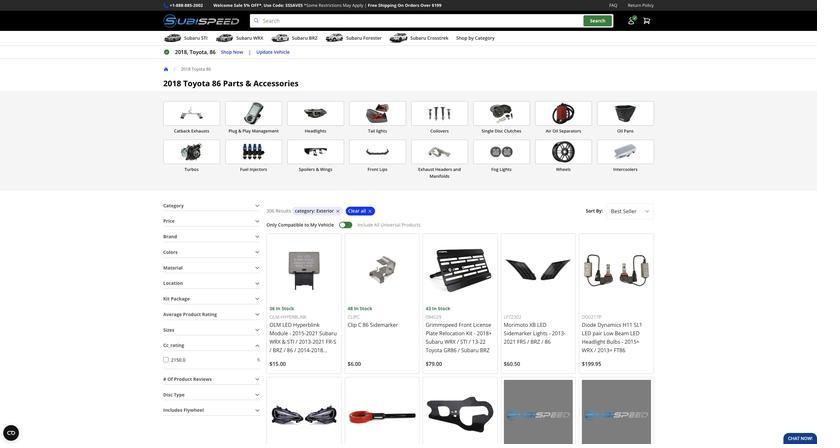 Task type: vqa. For each thing, say whether or not it's contained in the screenshot.
Combo
no



Task type: locate. For each thing, give the bounding box(es) containing it.
2018 toyota 86 link
[[181, 66, 216, 72]]

# of product reviews
[[163, 377, 212, 383]]

subaru sti button
[[163, 32, 208, 45]]

category up price at the left of page
[[163, 203, 184, 209]]

oil pans image
[[597, 102, 654, 126]]

$79.00
[[426, 361, 442, 368]]

stock up 094029
[[438, 306, 450, 312]]

- inside 36 in stock olm-hyperblink olm led hyperblink module - 2015-2021 subaru wrx & sti / 2013-2021 fr-s / brz / 86 / 2014-2018 forester / 2013-2017 crosstrek / 2012-2016 impreza / 2010-2014 outback
[[289, 331, 291, 338]]

1 vertical spatial shop
[[221, 49, 232, 55]]

sidemarker right c
[[370, 322, 398, 329]]

clip c 86 sidemarker image
[[348, 237, 417, 306]]

2 vertical spatial 2013-
[[294, 356, 308, 363]]

policy
[[642, 2, 654, 8]]

exhaust headers and manifolds image
[[412, 140, 468, 164]]

vehicle inside button
[[274, 49, 290, 55]]

#
[[163, 377, 166, 383]]

front inside button
[[368, 167, 378, 173]]

lights right 'fog'
[[500, 167, 512, 173]]

toyota down toyota,
[[192, 66, 205, 72]]

1 vertical spatial 2018
[[163, 78, 181, 89]]

stock up the hyperblink
[[282, 306, 294, 312]]

toyota for 2018 toyota 86
[[192, 66, 205, 72]]

1 horizontal spatial sidemarker
[[504, 331, 532, 338]]

3 stock from the left
[[438, 306, 450, 312]]

brz
[[309, 35, 318, 41], [531, 339, 540, 346], [273, 348, 282, 355], [480, 348, 490, 355]]

in right "48"
[[354, 306, 359, 312]]

brz down 22
[[480, 348, 490, 355]]

subaru up fr-
[[319, 331, 337, 338]]

0 horizontal spatial lights
[[500, 167, 512, 173]]

kit up 13-
[[466, 331, 473, 338]]

single disc clutches image
[[473, 102, 530, 126]]

sssave5
[[285, 2, 303, 8]]

flywheel
[[184, 408, 204, 414]]

2 horizontal spatial sti
[[460, 339, 467, 346]]

1 horizontal spatial shop
[[456, 35, 467, 41]]

subaru
[[184, 35, 200, 41], [236, 35, 252, 41], [292, 35, 308, 41], [346, 35, 362, 41], [410, 35, 426, 41], [319, 331, 337, 338], [426, 339, 443, 346], [461, 348, 479, 355]]

brz right frs
[[531, 339, 540, 346]]

sti up toyota,
[[201, 35, 208, 41]]

1 vertical spatial toyota
[[183, 78, 210, 89]]

2 horizontal spatial stock
[[438, 306, 450, 312]]

brz left a subaru forester thumbnail image
[[309, 35, 318, 41]]

in inside 36 in stock olm-hyperblink olm led hyperblink module - 2015-2021 subaru wrx & sti / 2013-2021 fr-s / brz / 86 / 2014-2018 forester / 2013-2017 crosstrek / 2012-2016 impreza / 2010-2014 outback
[[276, 306, 280, 312]]

2018+
[[477, 331, 492, 338]]

0 vertical spatial forester
[[363, 35, 382, 41]]

led inside lf72302 morimoto xb led sidemarker lights - 2013- 2021 frs / brz / 86
[[537, 322, 547, 329]]

disc type button
[[163, 391, 260, 401]]

oil left pans at the top of page
[[617, 128, 623, 134]]

hyperblink
[[281, 314, 307, 321]]

stock inside 48 in stock clipc clip c 86 sidemarker
[[360, 306, 372, 312]]

2 in from the left
[[354, 306, 359, 312]]

impreza
[[270, 373, 289, 380]]

spoilers & wings image
[[288, 140, 344, 164]]

sti inside 43 in stock 094029 grimmspeed front license plate relocation kit - 2018+ subaru wrx / sti / 13-22 toyota gr86 / subaru brz
[[460, 339, 467, 346]]

1 horizontal spatial sti
[[287, 339, 294, 346]]

1 horizontal spatial kit
[[466, 331, 473, 338]]

2021 left frs
[[504, 339, 516, 346]]

- inside 43 in stock 094029 grimmspeed front license plate relocation kit - 2018+ subaru wrx / sti / 13-22 toyota gr86 / subaru brz
[[474, 331, 476, 338]]

1 horizontal spatial forester
[[363, 35, 382, 41]]

vehicle right my
[[318, 222, 334, 228]]

1 horizontal spatial crosstrek
[[427, 35, 448, 41]]

disc type
[[163, 392, 185, 398]]

low
[[604, 331, 614, 338]]

subaru right a subaru brz thumbnail image
[[292, 35, 308, 41]]

subaru up 2018, toyota, 86
[[184, 35, 200, 41]]

shop for shop by category
[[456, 35, 467, 41]]

to
[[305, 222, 309, 228]]

brz inside lf72302 morimoto xb led sidemarker lights - 2013- 2021 frs / brz / 86
[[531, 339, 540, 346]]

2 vertical spatial 2018
[[311, 348, 323, 355]]

kit left package on the left
[[163, 296, 170, 302]]

shop left by
[[456, 35, 467, 41]]

1 vertical spatial kit
[[466, 331, 473, 338]]

in right "43"
[[432, 306, 437, 312]]

return policy
[[628, 2, 654, 8]]

0 horizontal spatial shop
[[221, 49, 232, 55]]

& inside button
[[316, 167, 319, 173]]

sl1
[[634, 322, 642, 329]]

subaru right a subaru crosstrek thumbnail image
[[410, 35, 426, 41]]

86 left the 'parts'
[[212, 78, 221, 89]]

dd0217p
[[582, 314, 602, 321]]

1 vertical spatial 2013-
[[299, 339, 313, 346]]

s
[[333, 339, 336, 346]]

86 right c
[[363, 322, 369, 329]]

shop inside dropdown button
[[456, 35, 467, 41]]

front left 'lips'
[[368, 167, 378, 173]]

wings
[[320, 167, 332, 173]]

disc right the single
[[495, 128, 503, 134]]

2018 for 2018 toyota 86 parts & accessories
[[163, 78, 181, 89]]

1 vertical spatial vehicle
[[318, 222, 334, 228]]

material
[[163, 265, 183, 271]]

1 vertical spatial sidemarker
[[504, 331, 532, 338]]

shipping
[[378, 2, 397, 8]]

coilovers button
[[411, 101, 468, 135]]

subaru sti
[[184, 35, 208, 41]]

shop inside "link"
[[221, 49, 232, 55]]

fr-s / brz / 86 drivers side tail gasket lh image
[[426, 381, 495, 445]]

/
[[174, 66, 176, 73], [296, 339, 298, 346], [457, 339, 459, 346], [469, 339, 471, 346], [527, 339, 529, 346], [541, 339, 543, 346], [270, 348, 271, 355], [284, 348, 286, 355], [294, 348, 296, 355], [458, 348, 460, 355], [594, 348, 596, 355], [291, 356, 293, 363], [294, 364, 296, 372], [291, 373, 293, 380]]

& down module
[[282, 339, 286, 346]]

vehicle down a subaru brz thumbnail image
[[274, 49, 290, 55]]

stock inside 36 in stock olm-hyperblink olm led hyperblink module - 2015-2021 subaru wrx & sti / 2013-2021 fr-s / brz / 86 / 2014-2018 forester / 2013-2017 crosstrek / 2012-2016 impreza / 2010-2014 outback
[[282, 306, 294, 312]]

fuel injectors image
[[226, 140, 282, 164]]

product inside dropdown button
[[183, 312, 201, 318]]

2 stock from the left
[[360, 306, 372, 312]]

outback
[[270, 381, 290, 389]]

forester left a subaru crosstrek thumbnail image
[[363, 35, 382, 41]]

0 vertical spatial kit
[[163, 296, 170, 302]]

1 vertical spatial front
[[459, 322, 472, 329]]

category up the to
[[295, 208, 314, 214]]

sidemarker down "morimoto"
[[504, 331, 532, 338]]

wrx inside 43 in stock 094029 grimmspeed front license plate relocation kit - 2018+ subaru wrx / sti / 13-22 toyota gr86 / subaru brz
[[445, 339, 456, 346]]

forester
[[363, 35, 382, 41], [270, 356, 290, 363]]

0 horizontal spatial front
[[368, 167, 378, 173]]

1 vertical spatial product
[[174, 377, 192, 383]]

& inside 36 in stock olm-hyperblink olm led hyperblink module - 2015-2021 subaru wrx & sti / 2013-2021 fr-s / brz / 86 / 2014-2018 forester / 2013-2017 crosstrek / 2012-2016 impreza / 2010-2014 outback
[[282, 339, 286, 346]]

1 vertical spatial |
[[248, 49, 251, 56]]

0 horizontal spatial kit
[[163, 296, 170, 302]]

by
[[469, 35, 474, 41]]

lf72302
[[504, 314, 522, 321]]

disc inside button
[[495, 128, 503, 134]]

1 horizontal spatial stock
[[360, 306, 372, 312]]

86 left 2014-
[[287, 348, 293, 355]]

welcome sale 5% off*. use code: sssave5
[[213, 2, 303, 8]]

lights down xb in the bottom of the page
[[533, 331, 548, 338]]

vehicle
[[274, 49, 290, 55], [318, 222, 334, 228]]

open widget image
[[3, 426, 19, 442]]

fog lights image
[[473, 140, 530, 164]]

led down the hyperblink
[[282, 322, 292, 329]]

0 horizontal spatial oil
[[553, 128, 558, 134]]

094029
[[426, 314, 441, 321]]

parts
[[223, 78, 244, 89]]

in inside 43 in stock 094029 grimmspeed front license plate relocation kit - 2018+ subaru wrx / sti / 13-22 toyota gr86 / subaru brz
[[432, 306, 437, 312]]

coilovers
[[430, 128, 449, 134]]

average
[[163, 312, 182, 318]]

led up 2015+
[[630, 331, 640, 338]]

sticker fab front and rear 3d carbon fiber emblem overlays image
[[504, 381, 573, 445]]

diode
[[582, 322, 596, 329]]

1 vertical spatial lights
[[533, 331, 548, 338]]

toyota for 2018 toyota 86 parts & accessories
[[183, 78, 210, 89]]

1 horizontal spatial |
[[364, 2, 367, 8]]

1 vertical spatial disc
[[163, 392, 173, 398]]

home image
[[163, 67, 168, 72]]

crosstrek inside dropdown button
[[427, 35, 448, 41]]

*some
[[304, 2, 318, 8]]

1 oil from the left
[[553, 128, 558, 134]]

306
[[267, 208, 274, 214]]

Select... button
[[607, 204, 654, 220]]

subaru forester button
[[325, 32, 382, 45]]

wrx up update
[[253, 35, 263, 41]]

led inside 36 in stock olm-hyperblink olm led hyperblink module - 2015-2021 subaru wrx & sti / 2013-2021 fr-s / brz / 86 / 2014-2018 forester / 2013-2017 crosstrek / 2012-2016 impreza / 2010-2014 outback
[[282, 322, 292, 329]]

1 horizontal spatial category
[[295, 208, 314, 214]]

0 vertical spatial |
[[364, 2, 367, 8]]

0 vertical spatial front
[[368, 167, 378, 173]]

& left wings
[[316, 167, 319, 173]]

price button
[[163, 217, 260, 227]]

0 horizontal spatial forester
[[270, 356, 290, 363]]

search input field
[[250, 14, 613, 28]]

2014
[[308, 373, 320, 380]]

cc_rating button
[[163, 341, 260, 351]]

update vehicle
[[257, 49, 290, 55]]

2018 up the 2017
[[311, 348, 323, 355]]

sti inside 36 in stock olm-hyperblink olm led hyperblink module - 2015-2021 subaru wrx & sti / 2013-2021 fr-s / brz / 86 / 2014-2018 forester / 2013-2017 crosstrek / 2012-2016 impreza / 2010-2014 outback
[[287, 339, 294, 346]]

led right xb in the bottom of the page
[[537, 322, 547, 329]]

86 inside 48 in stock clipc clip c 86 sidemarker
[[363, 322, 369, 329]]

brz inside 43 in stock 094029 grimmspeed front license plate relocation kit - 2018+ subaru wrx / sti / 13-22 toyota gr86 / subaru brz
[[480, 348, 490, 355]]

wrx
[[253, 35, 263, 41], [270, 339, 281, 346], [445, 339, 456, 346], [582, 348, 593, 355]]

0 horizontal spatial crosstrek
[[270, 364, 293, 372]]

in
[[276, 306, 280, 312], [354, 306, 359, 312], [432, 306, 437, 312]]

stock for grimmspeed
[[438, 306, 450, 312]]

plug & play management image
[[226, 102, 282, 126]]

play
[[243, 128, 251, 134]]

wrx down module
[[270, 339, 281, 346]]

welcome
[[213, 2, 233, 8]]

| left free
[[364, 2, 367, 8]]

1 horizontal spatial in
[[354, 306, 359, 312]]

olm led hyperblink module - 2015-2021 subaru wrx & sti / 2013-2021 fr-s / brz / 86 / 2014-2018 forester / 2013-2017 crosstrek / 2012-2016 impreza / 2010-2014 outback image
[[270, 237, 339, 306]]

subaru crosstrek
[[410, 35, 448, 41]]

disc left type
[[163, 392, 173, 398]]

1 vertical spatial forester
[[270, 356, 290, 363]]

only compatible to my vehicle
[[267, 222, 334, 228]]

crosstrek
[[427, 35, 448, 41], [270, 364, 293, 372]]

sti left 13-
[[460, 339, 467, 346]]

product right of
[[174, 377, 192, 383]]

-
[[289, 331, 291, 338], [474, 331, 476, 338], [549, 331, 551, 338], [622, 339, 623, 346]]

kit inside 43 in stock 094029 grimmspeed front license plate relocation kit - 2018+ subaru wrx / sti / 13-22 toyota gr86 / subaru brz
[[466, 331, 473, 338]]

brz up $15.00
[[273, 348, 282, 355]]

3 in from the left
[[432, 306, 437, 312]]

2021 down hyperblink
[[306, 331, 318, 338]]

front up the relocation
[[459, 322, 472, 329]]

0 vertical spatial vehicle
[[274, 49, 290, 55]]

clip
[[348, 322, 357, 329]]

0 horizontal spatial stock
[[282, 306, 294, 312]]

0 vertical spatial 2018
[[181, 66, 191, 72]]

0 vertical spatial disc
[[495, 128, 503, 134]]

& left play
[[238, 128, 241, 134]]

product left rating
[[183, 312, 201, 318]]

includes flywheel
[[163, 408, 204, 414]]

search
[[590, 18, 606, 24]]

package
[[171, 296, 190, 302]]

0 horizontal spatial sidemarker
[[370, 322, 398, 329]]

in inside 48 in stock clipc clip c 86 sidemarker
[[354, 306, 359, 312]]

manifolds
[[430, 174, 449, 180]]

a subaru sti thumbnail image image
[[163, 33, 182, 43]]

headlights button
[[287, 101, 344, 135]]

crosstrek up impreza
[[270, 364, 293, 372]]

oil right "air"
[[553, 128, 558, 134]]

0 vertical spatial toyota
[[192, 66, 205, 72]]

2013+
[[598, 348, 613, 355]]

0 vertical spatial crosstrek
[[427, 35, 448, 41]]

2016
[[311, 364, 323, 372]]

coilovers image
[[412, 102, 468, 126]]

0 horizontal spatial in
[[276, 306, 280, 312]]

toyota down 2018 toyota 86
[[183, 78, 210, 89]]

wrx down 'headlight'
[[582, 348, 593, 355]]

2018 down "home" image on the left
[[163, 78, 181, 89]]

my
[[310, 222, 317, 228]]

led
[[282, 322, 292, 329], [537, 322, 547, 329], [582, 331, 591, 338], [630, 331, 640, 338]]

| right now
[[248, 49, 251, 56]]

subaru brz button
[[271, 32, 318, 45]]

forester up impreza
[[270, 356, 290, 363]]

0 vertical spatial lights
[[500, 167, 512, 173]]

single
[[482, 128, 494, 134]]

2018 toyota 86
[[181, 66, 211, 72]]

0 vertical spatial sidemarker
[[370, 322, 398, 329]]

brz inside dropdown button
[[309, 35, 318, 41]]

in right 36
[[276, 306, 280, 312]]

crosstrek down search input field
[[427, 35, 448, 41]]

0 horizontal spatial vehicle
[[274, 49, 290, 55]]

shop left now
[[221, 49, 232, 55]]

plug
[[229, 128, 237, 134]]

by:
[[596, 208, 603, 214]]

category for category
[[163, 203, 184, 209]]

disc
[[495, 128, 503, 134], [163, 392, 173, 398]]

sti down 2015-
[[287, 339, 294, 346]]

subaru up now
[[236, 35, 252, 41]]

headers
[[435, 167, 452, 173]]

2150.0 button
[[163, 358, 168, 363]]

sti
[[201, 35, 208, 41], [287, 339, 294, 346], [460, 339, 467, 346]]

86 right frs
[[545, 339, 551, 346]]

in for grimmspeed
[[432, 306, 437, 312]]

subaru brz
[[292, 35, 318, 41]]

- inside lf72302 morimoto xb led sidemarker lights - 2013- 2021 frs / brz / 86
[[549, 331, 551, 338]]

wrx inside dropdown button
[[253, 35, 263, 41]]

front
[[368, 167, 378, 173], [459, 322, 472, 329]]

2 horizontal spatial in
[[432, 306, 437, 312]]

exterior
[[316, 208, 334, 214]]

2021 inside lf72302 morimoto xb led sidemarker lights - 2013- 2021 frs / brz / 86
[[504, 339, 516, 346]]

1 horizontal spatial lights
[[533, 331, 548, 338]]

2018 down 2018,
[[181, 66, 191, 72]]

price
[[163, 218, 175, 225]]

subaru wrx button
[[215, 32, 263, 45]]

dynamics
[[598, 322, 621, 329]]

tail lights
[[368, 128, 387, 134]]

lights
[[500, 167, 512, 173], [533, 331, 548, 338]]

wheels
[[556, 167, 571, 173]]

13-
[[472, 339, 480, 346]]

1 vertical spatial crosstrek
[[270, 364, 293, 372]]

0 vertical spatial shop
[[456, 35, 467, 41]]

sort by:
[[586, 208, 603, 214]]

0 horizontal spatial disc
[[163, 392, 173, 398]]

wrx up 'gr86'
[[445, 339, 456, 346]]

category inside category dropdown button
[[163, 203, 184, 209]]

shop for shop now
[[221, 49, 232, 55]]

0 horizontal spatial category
[[163, 203, 184, 209]]

stock right "48"
[[360, 306, 372, 312]]

1 horizontal spatial front
[[459, 322, 472, 329]]

0 vertical spatial 2013-
[[552, 331, 566, 338]]

stock inside 43 in stock 094029 grimmspeed front license plate relocation kit - 2018+ subaru wrx / sti / 13-22 toyota gr86 / subaru brz
[[438, 306, 450, 312]]

0 horizontal spatial sti
[[201, 35, 208, 41]]

1 horizontal spatial oil
[[617, 128, 623, 134]]

1 horizontal spatial disc
[[495, 128, 503, 134]]

1 stock from the left
[[282, 306, 294, 312]]

1 in from the left
[[276, 306, 280, 312]]

sidemarker inside lf72302 morimoto xb led sidemarker lights - 2013- 2021 frs / brz / 86
[[504, 331, 532, 338]]

0 vertical spatial product
[[183, 312, 201, 318]]



Task type: describe. For each thing, give the bounding box(es) containing it.
- inside dd0217p diode dynamics h11 sl1 led pair low beam led headlight bulbs - 2015+ wrx / 2013+ ft86
[[622, 339, 623, 346]]

includes flywheel button
[[163, 406, 260, 416]]

36 in stock olm-hyperblink olm led hyperblink module - 2015-2021 subaru wrx & sti / 2013-2021 fr-s / brz / 86 / 2014-2018 forester / 2013-2017 crosstrek / 2012-2016 impreza / 2010-2014 outback
[[270, 306, 337, 389]]

subaru inside 36 in stock olm-hyperblink olm led hyperblink module - 2015-2021 subaru wrx & sti / 2013-2021 fr-s / brz / 86 / 2014-2018 forester / 2013-2017 crosstrek / 2012-2016 impreza / 2010-2014 outback
[[319, 331, 337, 338]]

exhaust headers and manifolds button
[[411, 140, 468, 180]]

location
[[163, 281, 183, 287]]

306 results
[[267, 208, 291, 214]]

faq link
[[609, 2, 617, 9]]

tail lights image
[[350, 102, 406, 126]]

2 oil from the left
[[617, 128, 623, 134]]

43
[[426, 306, 431, 312]]

led down diode
[[582, 331, 591, 338]]

0 horizontal spatial |
[[248, 49, 251, 56]]

brand button
[[163, 232, 260, 242]]

subaru crosstrek button
[[389, 32, 448, 45]]

plate
[[426, 331, 438, 338]]

results
[[276, 208, 291, 214]]

turbos
[[185, 167, 199, 173]]

subaru down 13-
[[461, 348, 479, 355]]

search button
[[584, 15, 612, 26]]

brand
[[163, 234, 177, 240]]

plug & play management button
[[225, 101, 282, 135]]

hyperblink
[[293, 322, 320, 329]]

average product rating
[[163, 312, 217, 318]]

a subaru crosstrek thumbnail image image
[[389, 33, 408, 43]]

oil pans
[[617, 128, 634, 134]]

grimmspeed front license plate relocation kit - 2018+ subaru wrx / sti / 13-22 toyota gr86 / subaru brz image
[[426, 237, 495, 306]]

86 down toyota,
[[206, 66, 211, 72]]

/ inside dd0217p diode dynamics h11 sl1 led pair low beam led headlight bulbs - 2015+ wrx / 2013+ ft86
[[594, 348, 596, 355]]

restrictions
[[319, 2, 342, 8]]

2018 toyota 86 parts & accessories
[[163, 78, 299, 89]]

category for category : exterior
[[295, 208, 314, 214]]

colors
[[163, 249, 178, 256]]

86 right toyota,
[[210, 49, 216, 56]]

category button
[[163, 201, 260, 211]]

exhaust headers and manifolds
[[418, 167, 461, 180]]

spoilers & wings
[[299, 167, 332, 173]]

intercoolers image
[[597, 140, 654, 164]]

only
[[267, 222, 277, 228]]

stock for clip
[[360, 306, 372, 312]]

lights inside button
[[500, 167, 512, 173]]

location button
[[163, 279, 260, 289]]

air oil separators image
[[535, 102, 592, 126]]

olm
[[270, 322, 281, 329]]

update
[[257, 49, 273, 55]]

in for clip
[[354, 306, 359, 312]]

86 inside 36 in stock olm-hyperblink olm led hyperblink module - 2015-2021 subaru wrx & sti / 2013-2021 fr-s / brz / 86 / 2014-2018 forester / 2013-2017 crosstrek / 2012-2016 impreza / 2010-2014 outback
[[287, 348, 293, 355]]

subispeed logo image
[[163, 14, 239, 28]]

wrx inside 36 in stock olm-hyperblink olm led hyperblink module - 2015-2021 subaru wrx & sti / 2013-2021 fr-s / brz / 86 / 2014-2018 forester / 2013-2017 crosstrek / 2012-2016 impreza / 2010-2014 outback
[[270, 339, 281, 346]]

& right the 'parts'
[[246, 78, 251, 89]]

in for hyperblink
[[276, 306, 280, 312]]

stock for hyperblink
[[282, 306, 294, 312]]

sti for grimmspeed
[[460, 339, 467, 346]]

module
[[270, 331, 288, 338]]

a subaru forester thumbnail image image
[[325, 33, 344, 43]]

wheels image
[[535, 140, 592, 164]]

category
[[475, 35, 495, 41]]

front lips image
[[350, 140, 406, 164]]

fr-
[[326, 339, 333, 346]]

2015-
[[292, 331, 306, 338]]

catback exhausts image
[[164, 102, 220, 126]]

a subaru wrx thumbnail image image
[[215, 33, 234, 43]]

sidemarker inside 48 in stock clipc clip c 86 sidemarker
[[370, 322, 398, 329]]

2017
[[308, 356, 320, 363]]

fuel
[[240, 167, 249, 173]]

button image
[[627, 17, 635, 25]]

2013- inside lf72302 morimoto xb led sidemarker lights - 2013- 2021 frs / brz / 86
[[552, 331, 566, 338]]

sort
[[586, 208, 595, 214]]

exhausts
[[191, 128, 209, 134]]

morimoto xb led sidemarker lights - 2013-2021 frs / brz / 86 image
[[504, 237, 573, 306]]

perrin front tow hook image
[[348, 381, 417, 445]]

front inside 43 in stock 094029 grimmspeed front license plate relocation kit - 2018+ subaru wrx / sti / 13-22 toyota gr86 / subaru brz
[[459, 322, 472, 329]]

fog
[[491, 167, 499, 173]]

$199
[[432, 2, 442, 8]]

off*.
[[251, 2, 263, 8]]

fuel injectors
[[240, 167, 267, 173]]

86 inside lf72302 morimoto xb led sidemarker lights - 2013- 2021 frs / brz / 86
[[545, 339, 551, 346]]

subaru right a subaru forester thumbnail image
[[346, 35, 362, 41]]

cc_rating
[[163, 343, 184, 349]]

intercoolers
[[613, 167, 638, 173]]

morimoto
[[504, 322, 528, 329]]

2002
[[193, 2, 203, 8]]

catback
[[174, 128, 190, 134]]

2018 inside 36 in stock olm-hyperblink olm led hyperblink module - 2015-2021 subaru wrx & sti / 2013-2021 fr-s / brz / 86 / 2014-2018 forester / 2013-2017 crosstrek / 2012-2016 impreza / 2010-2014 outback
[[311, 348, 323, 355]]

kit inside dropdown button
[[163, 296, 170, 302]]

code:
[[273, 2, 284, 8]]

product inside dropdown button
[[174, 377, 192, 383]]

h11
[[623, 322, 633, 329]]

front lips
[[368, 167, 388, 173]]

apply
[[352, 2, 363, 8]]

brz inside 36 in stock olm-hyperblink olm led hyperblink module - 2015-2021 subaru wrx & sti / 2013-2021 fr-s / brz / 86 / 2014-2018 forester / 2013-2017 crosstrek / 2012-2016 impreza / 2010-2014 outback
[[273, 348, 282, 355]]

products
[[402, 222, 421, 228]]

tail
[[368, 128, 375, 134]]

2018 for 2018 toyota 86
[[181, 66, 191, 72]]

relocation
[[439, 331, 465, 338]]

catback exhausts
[[174, 128, 209, 134]]

bulbs
[[607, 339, 620, 346]]

c
[[358, 322, 361, 329]]

subaru up toyota
[[426, 339, 443, 346]]

pans
[[624, 128, 634, 134]]

include
[[357, 222, 373, 228]]

sti for hyperblink
[[287, 339, 294, 346]]

of
[[167, 377, 173, 383]]

forester inside dropdown button
[[363, 35, 382, 41]]

+1-888-885-2002
[[170, 2, 203, 8]]

diode dynamics h11 sl1 led pair low beam led headlight bulbs - 2015+ wrx / 2013+ ft86 image
[[582, 237, 651, 306]]

22
[[480, 339, 486, 346]]

category : exterior
[[295, 208, 334, 214]]

disc inside dropdown button
[[163, 392, 173, 398]]

1 horizontal spatial vehicle
[[318, 222, 334, 228]]

now
[[233, 49, 243, 55]]

shop by category
[[456, 35, 495, 41]]

license
[[473, 322, 491, 329]]

& inside button
[[238, 128, 241, 134]]

xb
[[529, 322, 536, 329]]

headlights image
[[288, 102, 344, 126]]

olm sequential style headlights with 6000k hid - 2013-2016 scion fr-s / subaru brz / toyota 86 image
[[270, 381, 339, 445]]

select... image
[[644, 209, 650, 214]]

wrx inside dd0217p diode dynamics h11 sl1 led pair low beam led headlight bulbs - 2015+ wrx / 2013+ ft86
[[582, 348, 593, 355]]

type
[[174, 392, 185, 398]]

air
[[546, 128, 551, 134]]

wheels button
[[535, 140, 592, 180]]

crosstrek inside 36 in stock olm-hyperblink olm led hyperblink module - 2015-2021 subaru wrx & sti / 2013-2021 fr-s / brz / 86 / 2014-2018 forester / 2013-2017 crosstrek / 2012-2016 impreza / 2010-2014 outback
[[270, 364, 293, 372]]

2018, toyota, 86
[[175, 49, 216, 56]]

lights
[[376, 128, 387, 134]]

plug & play management
[[229, 128, 279, 134]]

turbos image
[[164, 140, 220, 164]]

a subaru brz thumbnail image image
[[271, 33, 289, 43]]

forester inside 36 in stock olm-hyperblink olm led hyperblink module - 2015-2021 subaru wrx & sti / 2013-2021 fr-s / brz / 86 / 2014-2018 forester / 2013-2017 crosstrek / 2012-2016 impreza / 2010-2014 outback
[[270, 356, 290, 363]]

gr86
[[444, 348, 457, 355]]

material button
[[163, 263, 260, 273]]

2014-
[[298, 348, 311, 355]]

fog lights button
[[473, 140, 530, 180]]

sticker fab sti ts jdm style front bumper pinstripe (yellow) - 2013-2021 scion fr-s / subaru brz / toyota 86 image
[[582, 381, 651, 445]]

beam
[[615, 331, 629, 338]]

lights inside lf72302 morimoto xb led sidemarker lights - 2013- 2021 frs / brz / 86
[[533, 331, 548, 338]]

frs
[[517, 339, 526, 346]]

single disc clutches
[[482, 128, 521, 134]]

shop by category button
[[456, 32, 495, 45]]

toyota,
[[190, 49, 208, 56]]

front lips button
[[349, 140, 406, 180]]

grimmspeed
[[426, 322, 457, 329]]

sti inside dropdown button
[[201, 35, 208, 41]]

return policy link
[[628, 2, 654, 9]]

air oil separators
[[546, 128, 581, 134]]

headlights
[[305, 128, 326, 134]]

$15.00
[[270, 361, 286, 368]]

2021 left fr-
[[313, 339, 324, 346]]

headlight
[[582, 339, 605, 346]]



